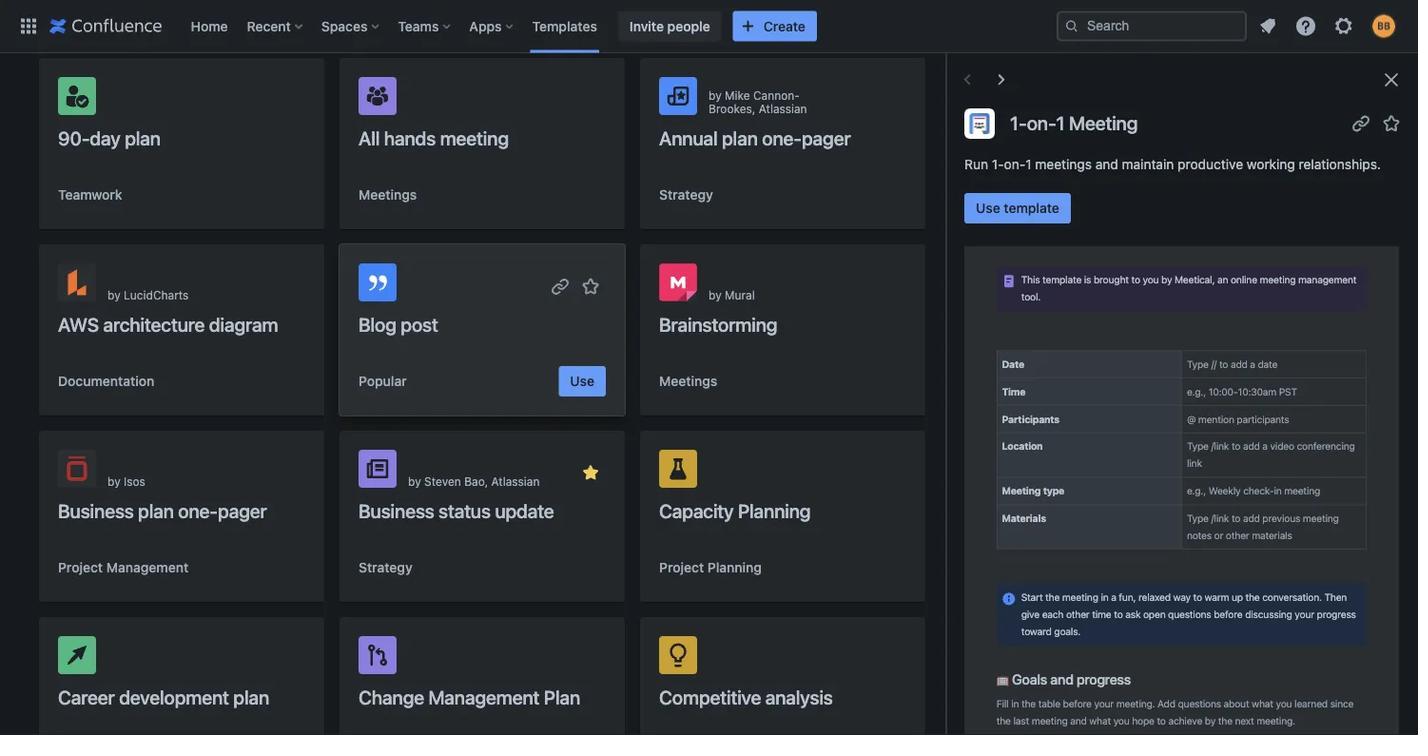 Task type: locate. For each thing, give the bounding box(es) containing it.
atlassian up update at bottom
[[492, 475, 540, 488]]

atlassian up annual plan one-pager on the top
[[759, 102, 807, 115]]

use inside use button
[[570, 373, 595, 389]]

plan down isos
[[138, 500, 174, 522]]

planning inside button
[[708, 560, 762, 576]]

recent button
[[241, 11, 310, 41]]

0 vertical spatial 1
[[1057, 112, 1065, 134]]

invite people button
[[618, 11, 722, 41]]

0 vertical spatial strategy button
[[659, 186, 713, 205]]

meeting
[[440, 127, 509, 149]]

one- down cannon-
[[762, 127, 802, 149]]

meetings for brainstorming
[[659, 373, 718, 389]]

meeting
[[1069, 112, 1138, 134]]

strategy down business status update
[[359, 560, 413, 576]]

maintain
[[1122, 157, 1174, 172]]

meetings button
[[359, 186, 417, 205], [659, 372, 718, 391]]

career development plan button
[[39, 617, 324, 735]]

0 vertical spatial planning
[[738, 500, 811, 522]]

use button
[[559, 366, 606, 397]]

0 horizontal spatial 1-
[[992, 157, 1004, 172]]

planning right "capacity"
[[738, 500, 811, 522]]

meetings button for brainstorming
[[659, 372, 718, 391]]

0 horizontal spatial one-
[[178, 500, 218, 522]]

on- up meetings
[[1027, 112, 1057, 134]]

by inside by mike cannon- brookes, atlassian
[[709, 88, 722, 102]]

atlassian
[[759, 102, 807, 115], [492, 475, 540, 488]]

next template image
[[990, 69, 1013, 91]]

global element
[[11, 0, 1057, 53]]

1 vertical spatial use
[[570, 373, 595, 389]]

planning down capacity planning
[[708, 560, 762, 576]]

0 vertical spatial meetings button
[[359, 186, 417, 205]]

one- for annual
[[762, 127, 802, 149]]

1 vertical spatial meetings
[[659, 373, 718, 389]]

one- up project management
[[178, 500, 218, 522]]

plan inside career development plan button
[[233, 686, 269, 708]]

create
[[764, 18, 806, 34]]

popular button
[[359, 372, 407, 391]]

1 vertical spatial strategy
[[359, 560, 413, 576]]

0 vertical spatial on-
[[1027, 112, 1057, 134]]

0 vertical spatial meetings
[[359, 187, 417, 203]]

1 vertical spatial atlassian
[[492, 475, 540, 488]]

0 vertical spatial pager
[[802, 127, 851, 149]]

1 horizontal spatial 1-
[[1010, 112, 1027, 134]]

90-
[[58, 127, 90, 149]]

1 horizontal spatial strategy
[[659, 187, 713, 203]]

banner
[[0, 0, 1419, 53]]

by left "steven"
[[408, 475, 421, 488]]

1 vertical spatial strategy button
[[359, 558, 413, 578]]

0 horizontal spatial use
[[570, 373, 595, 389]]

1 project from the left
[[58, 560, 103, 576]]

use template button
[[965, 193, 1071, 224]]

1 horizontal spatial on-
[[1027, 112, 1057, 134]]

business down the by isos
[[58, 500, 134, 522]]

plan right development
[[233, 686, 269, 708]]

1 horizontal spatial management
[[429, 686, 540, 708]]

management left plan
[[429, 686, 540, 708]]

1 horizontal spatial project
[[659, 560, 704, 576]]

0 horizontal spatial business
[[58, 500, 134, 522]]

0 vertical spatial management
[[106, 560, 189, 576]]

1 horizontal spatial use
[[976, 200, 1001, 216]]

strategy button down annual
[[659, 186, 713, 205]]

strategy button down business status update
[[359, 558, 413, 578]]

meetings down all
[[359, 187, 417, 203]]

strategy down annual
[[659, 187, 713, 203]]

1 vertical spatial on-
[[1004, 157, 1026, 172]]

by left the lucidcharts
[[108, 288, 121, 302]]

1 up meetings
[[1057, 112, 1065, 134]]

1 horizontal spatial meetings
[[659, 373, 718, 389]]

0 vertical spatial one-
[[762, 127, 802, 149]]

1- right run
[[992, 157, 1004, 172]]

steven
[[424, 475, 461, 488]]

template
[[1004, 200, 1060, 216]]

on-
[[1027, 112, 1057, 134], [1004, 157, 1026, 172]]

1 horizontal spatial meetings button
[[659, 372, 718, 391]]

1 business from the left
[[58, 500, 134, 522]]

brookes,
[[709, 102, 756, 115]]

project
[[58, 560, 103, 576], [659, 560, 704, 576]]

by mural
[[709, 288, 755, 302]]

use up unstar business status update icon
[[570, 373, 595, 389]]

by left isos
[[108, 475, 121, 488]]

1 horizontal spatial one-
[[762, 127, 802, 149]]

on- right run
[[1004, 157, 1026, 172]]

1 horizontal spatial business
[[359, 500, 434, 522]]

management
[[106, 560, 189, 576], [429, 686, 540, 708]]

1 vertical spatial meetings button
[[659, 372, 718, 391]]

project planning
[[659, 560, 762, 576]]

1 horizontal spatial strategy button
[[659, 186, 713, 205]]

meetings down "brainstorming"
[[659, 373, 718, 389]]

planning for project planning
[[708, 560, 762, 576]]

run 1-on-1 meetings and maintain productive working relationships.
[[965, 157, 1381, 172]]

use inside use template "button"
[[976, 200, 1001, 216]]

1- down next template icon
[[1010, 112, 1027, 134]]

0 horizontal spatial on-
[[1004, 157, 1026, 172]]

teams button
[[392, 11, 458, 41]]

meetings
[[359, 187, 417, 203], [659, 373, 718, 389]]

by left mike
[[709, 88, 722, 102]]

documentation button
[[58, 372, 154, 391]]

1 vertical spatial pager
[[218, 500, 267, 522]]

by lucidcharts
[[108, 288, 189, 302]]

planning
[[738, 500, 811, 522], [708, 560, 762, 576]]

diagram
[[209, 313, 278, 335]]

planning for capacity planning
[[738, 500, 811, 522]]

0 horizontal spatial meetings
[[359, 187, 417, 203]]

1 left meetings
[[1026, 157, 1032, 172]]

day
[[90, 127, 120, 149]]

1 vertical spatial one-
[[178, 500, 218, 522]]

1 vertical spatial management
[[429, 686, 540, 708]]

and
[[1096, 157, 1119, 172]]

invite people
[[630, 18, 710, 34]]

2 business from the left
[[359, 500, 434, 522]]

update
[[495, 500, 554, 522]]

use
[[976, 200, 1001, 216], [570, 373, 595, 389]]

apps
[[469, 18, 502, 34]]

0 horizontal spatial management
[[106, 560, 189, 576]]

strategy
[[659, 187, 713, 203], [359, 560, 413, 576]]

1
[[1057, 112, 1065, 134], [1026, 157, 1032, 172]]

meetings button for all hands meeting
[[359, 186, 417, 205]]

cannon-
[[753, 88, 800, 102]]

aws architecture diagram
[[58, 313, 278, 335]]

0 horizontal spatial pager
[[218, 500, 267, 522]]

0 vertical spatial 1-
[[1010, 112, 1027, 134]]

0 vertical spatial strategy
[[659, 187, 713, 203]]

people
[[668, 18, 710, 34]]

pager
[[802, 127, 851, 149], [218, 500, 267, 522]]

strategy button
[[659, 186, 713, 205], [359, 558, 413, 578]]

meetings button down all
[[359, 186, 417, 205]]

use left template
[[976, 200, 1001, 216]]

1-
[[1010, 112, 1027, 134], [992, 157, 1004, 172]]

by for business status update
[[408, 475, 421, 488]]

1 horizontal spatial pager
[[802, 127, 851, 149]]

by for business plan one-pager
[[108, 475, 121, 488]]

search image
[[1065, 19, 1080, 34]]

meetings for all hands meeting
[[359, 187, 417, 203]]

home link
[[185, 11, 234, 41]]

0 horizontal spatial strategy
[[359, 560, 413, 576]]

1 horizontal spatial atlassian
[[759, 102, 807, 115]]

previous template image
[[956, 69, 979, 91]]

management for project
[[106, 560, 189, 576]]

management down business plan one-pager
[[106, 560, 189, 576]]

0 vertical spatial atlassian
[[759, 102, 807, 115]]

apps button
[[464, 11, 521, 41]]

meetings button down "brainstorming"
[[659, 372, 718, 391]]

use template
[[976, 200, 1060, 216]]

project planning button
[[659, 558, 762, 578]]

bao,
[[464, 475, 488, 488]]

0 horizontal spatial project
[[58, 560, 103, 576]]

plan down brookes,
[[722, 127, 758, 149]]

teamwork button
[[58, 186, 122, 205]]

mural
[[725, 288, 755, 302]]

mike
[[725, 88, 750, 102]]

1 vertical spatial planning
[[708, 560, 762, 576]]

1 vertical spatial 1
[[1026, 157, 1032, 172]]

plan right day
[[125, 127, 161, 149]]

appswitcher icon image
[[17, 15, 40, 38]]

business
[[58, 500, 134, 522], [359, 500, 434, 522]]

one-
[[762, 127, 802, 149], [178, 500, 218, 522]]

plan
[[125, 127, 161, 149], [722, 127, 758, 149], [138, 500, 174, 522], [233, 686, 269, 708]]

strategy button for business status update
[[359, 558, 413, 578]]

invite
[[630, 18, 664, 34]]

0 horizontal spatial meetings button
[[359, 186, 417, 205]]

confluence image
[[49, 15, 162, 38], [49, 15, 162, 38]]

business down "steven"
[[359, 500, 434, 522]]

2 project from the left
[[659, 560, 704, 576]]

0 vertical spatial use
[[976, 200, 1001, 216]]

0 horizontal spatial strategy button
[[359, 558, 413, 578]]

by left mural
[[709, 288, 722, 302]]



Task type: describe. For each thing, give the bounding box(es) containing it.
0 horizontal spatial atlassian
[[492, 475, 540, 488]]

project management
[[58, 560, 189, 576]]

templates link
[[527, 11, 603, 41]]

blog
[[359, 313, 397, 335]]

pager for annual plan one-pager
[[802, 127, 851, 149]]

use for use template
[[976, 200, 1001, 216]]

architecture
[[103, 313, 205, 335]]

popular
[[359, 373, 407, 389]]

share link image
[[549, 275, 572, 298]]

career development plan
[[58, 686, 269, 708]]

relationships.
[[1299, 157, 1381, 172]]

teams
[[398, 18, 439, 34]]

one- for business
[[178, 500, 218, 522]]

change management plan
[[359, 686, 580, 708]]

unstar business status update image
[[579, 461, 602, 484]]

create button
[[733, 11, 817, 41]]

pager for business plan one-pager
[[218, 500, 267, 522]]

by steven bao, atlassian
[[408, 475, 540, 488]]

capacity planning
[[659, 500, 811, 522]]

competitive
[[659, 686, 761, 708]]

Search field
[[1057, 11, 1247, 41]]

close image
[[1381, 69, 1403, 91]]

brainstorming
[[659, 313, 778, 335]]

management for change
[[429, 686, 540, 708]]

home
[[191, 18, 228, 34]]

by for aws architecture diagram
[[108, 288, 121, 302]]

meetings
[[1036, 157, 1092, 172]]

isos
[[124, 475, 145, 488]]

blog post
[[359, 313, 438, 335]]

plan
[[544, 686, 580, 708]]

lucidcharts
[[124, 288, 189, 302]]

development
[[119, 686, 229, 708]]

share link image
[[1350, 112, 1373, 135]]

competitive analysis
[[659, 686, 833, 708]]

project management button
[[58, 558, 189, 578]]

strategy for business status update
[[359, 560, 413, 576]]

business plan one-pager
[[58, 500, 267, 522]]

business for business status update
[[359, 500, 434, 522]]

post
[[401, 313, 438, 335]]

status
[[439, 500, 491, 522]]

annual plan one-pager
[[659, 127, 851, 149]]

spaces button
[[316, 11, 387, 41]]

use for use
[[570, 373, 595, 389]]

aws
[[58, 313, 99, 335]]

90-day plan
[[58, 127, 161, 149]]

change
[[359, 686, 424, 708]]

annual
[[659, 127, 718, 149]]

atlassian inside by mike cannon- brookes, atlassian
[[759, 102, 807, 115]]

strategy for annual plan one-pager
[[659, 187, 713, 203]]

1 horizontal spatial 1
[[1057, 112, 1065, 134]]

productive
[[1178, 157, 1244, 172]]

change management plan button
[[340, 617, 625, 735]]

1 vertical spatial 1-
[[992, 157, 1004, 172]]

all hands meeting
[[359, 127, 509, 149]]

project for business plan one-pager
[[58, 560, 103, 576]]

spaces
[[321, 18, 368, 34]]

documentation
[[58, 373, 154, 389]]

0 horizontal spatial 1
[[1026, 157, 1032, 172]]

competitive analysis button
[[640, 617, 926, 735]]

project for capacity planning
[[659, 560, 704, 576]]

by for annual plan one-pager
[[709, 88, 722, 102]]

all
[[359, 127, 380, 149]]

star 1-on-1 meeting image
[[1381, 112, 1403, 135]]

star blog post image
[[579, 275, 602, 298]]

settings icon image
[[1333, 15, 1356, 38]]

analysis
[[766, 686, 833, 708]]

help icon image
[[1295, 15, 1318, 38]]

hands
[[384, 127, 436, 149]]

business status update
[[359, 500, 554, 522]]

recent
[[247, 18, 291, 34]]

working
[[1247, 157, 1296, 172]]

1-on-1 meeting
[[1010, 112, 1138, 134]]

career
[[58, 686, 115, 708]]

by for brainstorming
[[709, 288, 722, 302]]

templates
[[532, 18, 597, 34]]

strategy button for annual plan one-pager
[[659, 186, 713, 205]]

capacity
[[659, 500, 734, 522]]

teamwork
[[58, 187, 122, 203]]

by isos
[[108, 475, 145, 488]]

by mike cannon- brookes, atlassian
[[709, 88, 807, 115]]

run
[[965, 157, 989, 172]]

notification icon image
[[1257, 15, 1280, 38]]

business for business plan one-pager
[[58, 500, 134, 522]]

banner containing home
[[0, 0, 1419, 53]]



Task type: vqa. For each thing, say whether or not it's contained in the screenshot.
Project settings 'link'
no



